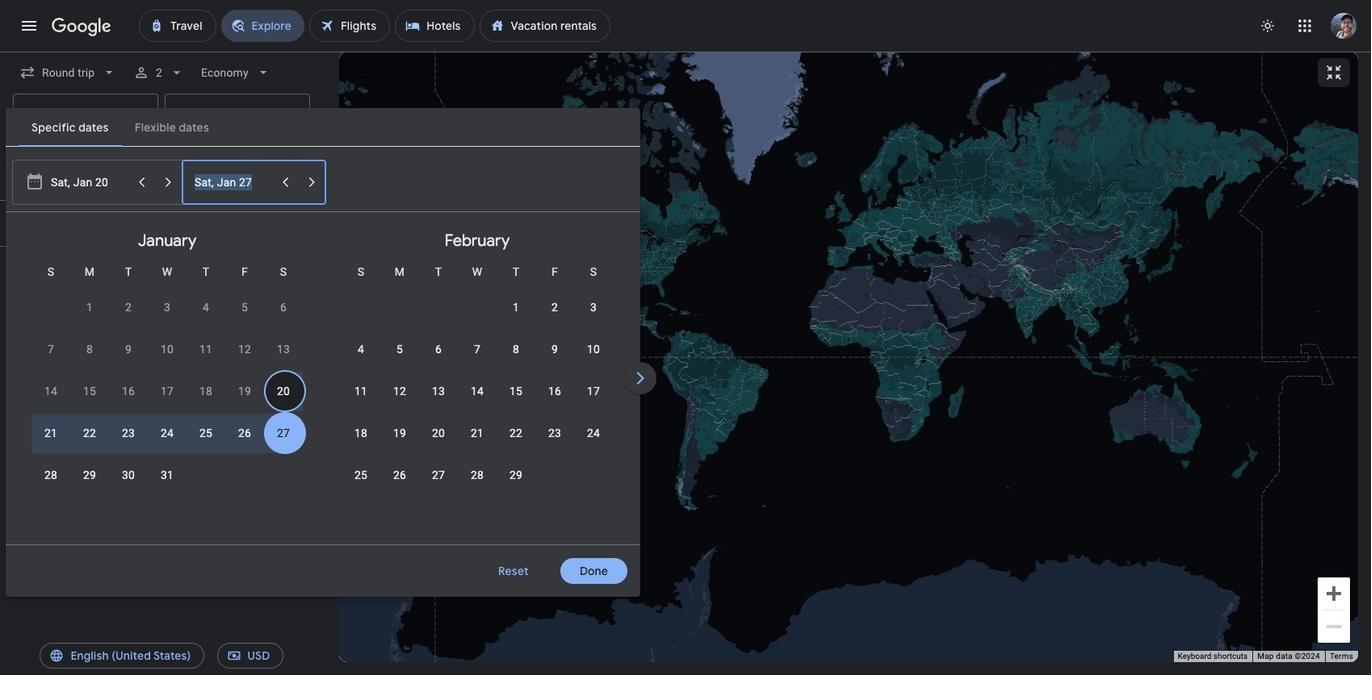 Task type: describe. For each thing, give the bounding box(es) containing it.
tue, jan 9 element
[[125, 342, 132, 358]]

sat, jan 27, return date. element
[[277, 426, 290, 442]]

sun, feb 11 element
[[354, 384, 367, 400]]

1 row group from the left
[[12, 219, 322, 539]]

row up wed, jan 10 element on the bottom of page
[[70, 280, 303, 329]]

Return text field
[[195, 161, 271, 204]]

fri, feb 9 element
[[551, 342, 558, 358]]

row down wed, jan 17 element
[[31, 413, 303, 455]]

sun, jan 21 element
[[44, 426, 57, 442]]

wed, jan 17 element
[[161, 384, 174, 400]]

fri, feb 2 element
[[551, 300, 558, 316]]

sun, feb 18 element
[[354, 426, 367, 442]]

wed, feb 14 element
[[471, 384, 484, 400]]

filters form
[[0, 52, 942, 598]]

tue, jan 23 element
[[122, 426, 135, 442]]

row up wed, feb 14 element
[[342, 329, 613, 371]]

mon, feb 19 element
[[393, 426, 406, 442]]

thu, feb 1 element
[[513, 300, 519, 316]]

fri, jan 12 element
[[238, 342, 251, 358]]

wed, jan 24 element
[[161, 426, 174, 442]]

tue, feb 13 element
[[432, 384, 445, 400]]

tue, jan 30 element
[[122, 468, 135, 484]]

mon, feb 12 element
[[393, 384, 406, 400]]

wed, feb 21 element
[[471, 426, 484, 442]]

fri, jan 5 element
[[241, 300, 248, 316]]

grid inside 'filters' form
[[12, 219, 942, 555]]

thu, jan 25 element
[[199, 426, 212, 442]]

thu, feb 8 element
[[513, 342, 519, 358]]

fri, feb 23 element
[[548, 426, 561, 442]]

row up wed, feb 28 element
[[342, 413, 613, 455]]

map region
[[339, 52, 1358, 663]]

tue, jan 16 element
[[122, 384, 135, 400]]

sat, feb 17 element
[[587, 384, 600, 400]]

thu, jan 11 element
[[199, 342, 212, 358]]

wed, jan 3 element
[[164, 300, 170, 316]]

sat, jan 13 element
[[277, 342, 290, 358]]

view smaller map image
[[1324, 63, 1344, 82]]

thu, jan 18 element
[[199, 384, 212, 400]]

sat, feb 10 element
[[587, 342, 600, 358]]

fri, jan 19 element
[[238, 384, 251, 400]]

Return text field
[[174, 149, 254, 193]]

tue, feb 27 element
[[432, 468, 445, 484]]

sat, feb 3 element
[[590, 300, 597, 316]]

tue, feb 20 element
[[432, 426, 445, 442]]

thu, jan 4 element
[[203, 300, 209, 316]]



Task type: vqa. For each thing, say whether or not it's contained in the screenshot.
wed, feb 7 Element
yes



Task type: locate. For each thing, give the bounding box(es) containing it.
sun, jan 7 element
[[48, 342, 54, 358]]

fri, jan 26 element
[[238, 426, 251, 442]]

sat, jan 20, departure date. element
[[277, 384, 290, 400]]

thu, feb 22 element
[[509, 426, 522, 442]]

row group
[[12, 219, 322, 539], [322, 219, 632, 539], [632, 219, 942, 539]]

change appearance image
[[1248, 6, 1287, 45]]

wed, feb 7 element
[[474, 342, 480, 358]]

row down wed, jan 10 element on the bottom of page
[[31, 371, 303, 413]]

2 row group from the left
[[322, 219, 632, 539]]

loading results progress bar
[[0, 52, 1371, 55]]

mon, jan 15 element
[[83, 384, 96, 400]]

3 row group from the left
[[632, 219, 942, 539]]

main menu image
[[19, 16, 39, 36]]

grid
[[12, 219, 942, 555]]

sun, jan 28 element
[[44, 468, 57, 484]]

row down tue, feb 20 element
[[342, 455, 535, 497]]

row down wed, jan 3 element
[[31, 329, 303, 371]]

mon, jan 1 element
[[86, 300, 93, 316]]

tue, jan 2 element
[[125, 300, 132, 316]]

fri, feb 16 element
[[548, 384, 561, 400]]

sun, feb 25 element
[[354, 468, 367, 484]]

sun, jan 14 element
[[44, 384, 57, 400]]

tue, feb 6 element
[[435, 342, 442, 358]]

thu, feb 29 element
[[509, 468, 522, 484]]

next image
[[621, 359, 660, 398]]

mon, feb 5 element
[[396, 342, 403, 358]]

mon, jan 29 element
[[83, 468, 96, 484]]

sat, feb 24 element
[[587, 426, 600, 442]]

mon, jan 8 element
[[86, 342, 93, 358]]

wed, jan 31 element
[[161, 468, 174, 484]]

sat, jan 6 element
[[280, 300, 287, 316]]

row up fri, feb 9 element on the bottom of page
[[497, 280, 613, 329]]

None field
[[13, 58, 124, 87], [195, 58, 278, 87], [13, 58, 124, 87], [195, 58, 278, 87]]

row
[[70, 280, 303, 329], [497, 280, 613, 329], [31, 329, 303, 371], [342, 329, 613, 371], [31, 371, 303, 413], [342, 371, 613, 413], [31, 413, 303, 455], [342, 413, 613, 455], [31, 455, 187, 497], [342, 455, 535, 497]]

thu, feb 15 element
[[509, 384, 522, 400]]

wed, jan 10 element
[[161, 342, 174, 358]]

mon, feb 26 element
[[393, 468, 406, 484]]

mon, jan 22 element
[[83, 426, 96, 442]]

wed, feb 28 element
[[471, 468, 484, 484]]

sun, feb 4 element
[[358, 342, 364, 358]]

row down wed, feb 7 element
[[342, 371, 613, 413]]

Departure text field
[[52, 149, 126, 193], [51, 161, 128, 204]]

row down "mon, jan 22" element at bottom left
[[31, 455, 187, 497]]



